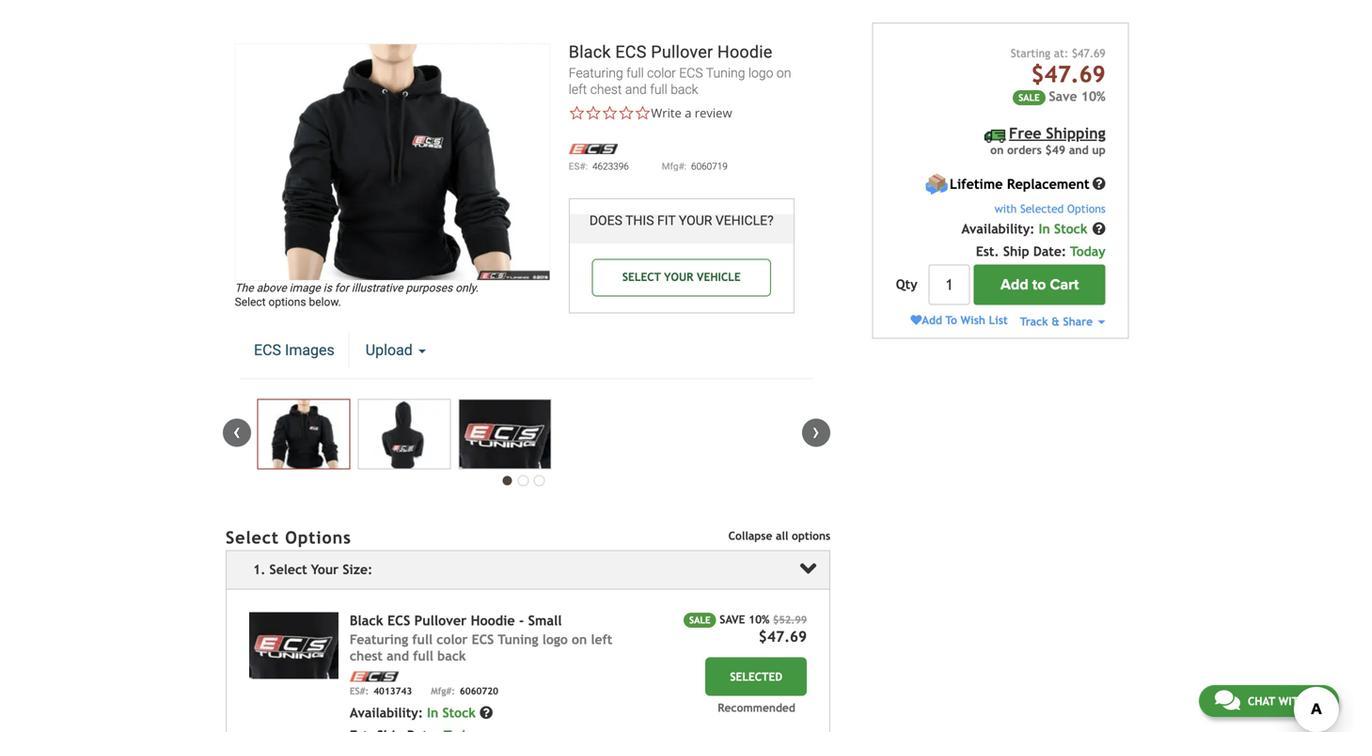 Task type: locate. For each thing, give the bounding box(es) containing it.
0 horizontal spatial and
[[387, 649, 409, 664]]

0 vertical spatial ecs image
[[569, 144, 618, 154]]

ecs image up es#: 4623396 at the left top
[[569, 144, 618, 154]]

hoodie inside black ecs pullover hoodie - small featuring full color ecs tuning logo on left chest and full back
[[471, 613, 515, 629]]

options down above
[[269, 296, 306, 309]]

hoodie
[[718, 43, 773, 62], [471, 613, 515, 629]]

0 vertical spatial color
[[647, 65, 676, 81]]

0 vertical spatial question circle image
[[1093, 177, 1106, 190]]

1 horizontal spatial ecs image
[[569, 144, 618, 154]]

availability:
[[962, 221, 1035, 236], [350, 706, 423, 721]]

0 horizontal spatial in
[[427, 706, 439, 721]]

add inside button
[[1001, 276, 1029, 294]]

availability: for question circle image corresponding to in stock
[[350, 706, 423, 721]]

chest inside black ecs pullover hoodie - small featuring full color ecs tuning logo on left chest and full back
[[350, 649, 383, 664]]

full
[[627, 65, 644, 81], [650, 82, 668, 97], [412, 633, 433, 648], [413, 649, 434, 664]]

black inside black ecs pullover hoodie featuring full color ecs tuning logo on left chest and full back
[[569, 43, 611, 62]]

2 vertical spatial select
[[226, 528, 279, 548]]

0 horizontal spatial availability: in stock
[[350, 706, 480, 721]]

0 horizontal spatial tuning
[[498, 633, 539, 648]]

0 horizontal spatial options
[[269, 296, 306, 309]]

color inside black ecs pullover hoodie - small featuring full color ecs tuning logo on left chest and full back
[[437, 633, 468, 648]]

1 vertical spatial back
[[438, 649, 466, 664]]

pullover up the "a"
[[651, 43, 713, 62]]

in
[[1039, 221, 1051, 236], [427, 706, 439, 721]]

0 vertical spatial options
[[269, 296, 306, 309]]

add left to on the top of the page
[[922, 314, 943, 327]]

chest
[[590, 82, 622, 97], [350, 649, 383, 664]]

to
[[946, 314, 958, 327]]

black
[[569, 43, 611, 62], [350, 613, 383, 629]]

0 vertical spatial sale
[[1019, 92, 1040, 103]]

featuring up 4013743
[[350, 633, 408, 648]]

pullover up the 6060720 on the bottom of page
[[415, 613, 467, 629]]

back up the 6060720 on the bottom of page
[[438, 649, 466, 664]]

47.69 down $
[[1045, 61, 1106, 87]]

1 horizontal spatial options
[[792, 530, 831, 543]]

1 horizontal spatial sale
[[1019, 92, 1040, 103]]

question circle image
[[1093, 177, 1106, 190], [480, 707, 493, 720]]

only.
[[456, 282, 479, 295]]

images
[[285, 342, 335, 359]]

pullover inside black ecs pullover hoodie featuring full color ecs tuning logo on left chest and full back
[[651, 43, 713, 62]]

‹
[[233, 419, 241, 444]]

0 horizontal spatial ecs image
[[350, 672, 399, 682]]

back up the "a"
[[671, 82, 699, 97]]

to
[[1033, 276, 1046, 294]]

options
[[269, 296, 306, 309], [792, 530, 831, 543]]

color up write
[[647, 65, 676, 81]]

2 horizontal spatial on
[[991, 143, 1004, 157]]

empty star image
[[602, 105, 618, 121], [618, 105, 635, 121]]

empty star image up es#: 4623396 at the left top
[[585, 105, 602, 121]]

color
[[647, 65, 676, 81], [437, 633, 468, 648]]

availability: down 4013743
[[350, 706, 423, 721]]

black inside black ecs pullover hoodie - small featuring full color ecs tuning logo on left chest and full back
[[350, 613, 383, 629]]

0 horizontal spatial options
[[285, 528, 352, 548]]

2 horizontal spatial and
[[1069, 143, 1089, 157]]

back inside black ecs pullover hoodie - small featuring full color ecs tuning logo on left chest and full back
[[438, 649, 466, 664]]

tuning up review
[[706, 65, 745, 81]]

47.69 for sale save 10% $52.99 47.69
[[768, 629, 807, 646]]

0 vertical spatial and
[[625, 82, 647, 97]]

is
[[323, 282, 332, 295]]

0 vertical spatial on
[[777, 65, 792, 81]]

0 horizontal spatial color
[[437, 633, 468, 648]]

1 vertical spatial 47.69
[[1045, 61, 1106, 87]]

add for add to cart
[[1001, 276, 1029, 294]]

select your vehicle
[[623, 271, 741, 284]]

2 vertical spatial and
[[387, 649, 409, 664]]

$49
[[1046, 143, 1066, 157]]

1 horizontal spatial hoodie
[[718, 43, 773, 62]]

1 vertical spatial availability: in stock
[[350, 706, 480, 721]]

options
[[1068, 202, 1106, 215], [285, 528, 352, 548]]

0 vertical spatial pullover
[[651, 43, 713, 62]]

47.69 down $52.99 on the bottom
[[768, 629, 807, 646]]

2 vertical spatial 47.69
[[768, 629, 807, 646]]

47.69 right at:
[[1078, 47, 1106, 60]]

1 vertical spatial options
[[285, 528, 352, 548]]

hoodie left -
[[471, 613, 515, 629]]

$52.99
[[773, 614, 807, 626]]

1 vertical spatial availability:
[[350, 706, 423, 721]]

› link
[[802, 419, 831, 447]]

stock down selected options
[[1055, 221, 1088, 236]]

write a review
[[651, 105, 732, 121]]

0 horizontal spatial featuring
[[350, 633, 408, 648]]

availability: in stock
[[962, 221, 1092, 236], [350, 706, 480, 721]]

1 vertical spatial logo
[[543, 633, 568, 648]]

0 horizontal spatial availability:
[[350, 706, 423, 721]]

1 vertical spatial tuning
[[498, 633, 539, 648]]

0 vertical spatial availability: in stock
[[962, 221, 1092, 236]]

question circle image down the 6060720 on the bottom of page
[[480, 707, 493, 720]]

and
[[625, 82, 647, 97], [1069, 143, 1089, 157], [387, 649, 409, 664]]

None text field
[[929, 265, 971, 305]]

1 horizontal spatial and
[[625, 82, 647, 97]]

0 vertical spatial logo
[[749, 65, 774, 81]]

add to cart
[[1001, 276, 1079, 294]]

1 horizontal spatial tuning
[[706, 65, 745, 81]]

featuring up es#: 4623396 at the left top
[[569, 65, 623, 81]]

1 horizontal spatial availability:
[[962, 221, 1035, 236]]

black for black ecs pullover hoodie - small featuring full color ecs tuning logo on left chest and full back
[[350, 613, 383, 629]]

0 horizontal spatial back
[[438, 649, 466, 664]]

color inside black ecs pullover hoodie featuring full color ecs tuning logo on left chest and full back
[[647, 65, 676, 81]]

0 vertical spatial add
[[1001, 276, 1029, 294]]

starting
[[1011, 47, 1051, 60]]

1 horizontal spatial featuring
[[569, 65, 623, 81]]

stock down the 6060720 on the bottom of page
[[443, 706, 476, 721]]

0 vertical spatial left
[[569, 82, 587, 97]]

black for black ecs pullover hoodie featuring full color ecs tuning logo on left chest and full back
[[569, 43, 611, 62]]

empty star image
[[569, 105, 585, 121], [585, 105, 602, 121], [635, 105, 651, 121]]

sale inside "starting at: $ 47.69 47.69 sale save 10 %"
[[1019, 92, 1040, 103]]

a
[[685, 105, 692, 121]]

0 horizontal spatial hoodie
[[471, 613, 515, 629]]

mfg#:
[[662, 161, 687, 172]]

at:
[[1054, 47, 1069, 60]]

0 horizontal spatial pullover
[[415, 613, 467, 629]]

1 horizontal spatial on
[[777, 65, 792, 81]]

and inside black ecs pullover hoodie featuring full color ecs tuning logo on left chest and full back
[[625, 82, 647, 97]]

1 horizontal spatial logo
[[749, 65, 774, 81]]

0 vertical spatial in
[[1039, 221, 1051, 236]]

availability: in stock up ship
[[962, 221, 1092, 236]]

1 vertical spatial on
[[991, 143, 1004, 157]]

question circle image down up
[[1093, 177, 1106, 190]]

1 vertical spatial color
[[437, 633, 468, 648]]

0 vertical spatial chest
[[590, 82, 622, 97]]

1 vertical spatial add
[[922, 314, 943, 327]]

0 vertical spatial select
[[623, 271, 661, 284]]

47.69 for starting at: $ 47.69 47.69 sale save 10 %
[[1045, 61, 1106, 87]]

add
[[1001, 276, 1029, 294], [922, 314, 943, 327]]

0 vertical spatial hoodie
[[718, 43, 773, 62]]

options inside the above image is for illustrative purposes only. select options below.
[[269, 296, 306, 309]]

1 horizontal spatial in
[[1039, 221, 1051, 236]]

47.69
[[1078, 47, 1106, 60], [1045, 61, 1106, 87], [768, 629, 807, 646]]

3 empty star image from the left
[[635, 105, 651, 121]]

back
[[671, 82, 699, 97], [438, 649, 466, 664]]

0 horizontal spatial chest
[[350, 649, 383, 664]]

add for add to wish list
[[922, 314, 943, 327]]

in for question circle icon
[[1039, 221, 1051, 236]]

6060719
[[691, 161, 728, 172]]

write a review link
[[651, 105, 732, 121]]

ecs image
[[569, 144, 618, 154], [350, 672, 399, 682]]

1 horizontal spatial left
[[591, 633, 613, 648]]

1 vertical spatial chest
[[350, 649, 383, 664]]

ship
[[1004, 244, 1030, 259]]

mfg#: 6060719
[[662, 161, 728, 172]]

0 vertical spatial stock
[[1055, 221, 1088, 236]]

add to cart button
[[974, 265, 1106, 305]]

est. ship date: today
[[976, 244, 1106, 259]]

chest up 4623396 on the top
[[590, 82, 622, 97]]

empty star image left the "a"
[[635, 105, 651, 121]]

0 vertical spatial availability:
[[962, 221, 1035, 236]]

empty star image up es#:
[[569, 105, 585, 121]]

1 vertical spatial hoodie
[[471, 613, 515, 629]]

hoodie inside black ecs pullover hoodie featuring full color ecs tuning logo on left chest and full back
[[718, 43, 773, 62]]

pullover
[[651, 43, 713, 62], [415, 613, 467, 629]]

list
[[989, 314, 1008, 327]]

stock
[[1055, 221, 1088, 236], [443, 706, 476, 721]]

the
[[235, 282, 254, 295]]

logo inside black ecs pullover hoodie - small featuring full color ecs tuning logo on left chest and full back
[[543, 633, 568, 648]]

1 vertical spatial black
[[350, 613, 383, 629]]

with
[[1279, 695, 1307, 708]]

hoodie for black ecs pullover hoodie featuring full color ecs tuning logo on left chest and full back
[[718, 43, 773, 62]]

in down black ecs pullover hoodie - small featuring full color ecs tuning logo on left chest and full back
[[427, 706, 439, 721]]

question circle image for in stock
[[480, 707, 493, 720]]

0 horizontal spatial left
[[569, 82, 587, 97]]

0 vertical spatial tuning
[[706, 65, 745, 81]]

1 vertical spatial stock
[[443, 706, 476, 721]]

add left to at top
[[1001, 276, 1029, 294]]

featuring
[[569, 65, 623, 81], [350, 633, 408, 648]]

$
[[1072, 47, 1078, 60]]

0 vertical spatial options
[[1068, 202, 1106, 215]]

1 horizontal spatial stock
[[1055, 221, 1088, 236]]

4623396
[[593, 161, 629, 172]]

2 vertical spatial on
[[572, 633, 587, 648]]

below.
[[309, 296, 341, 309]]

availability: in stock down 4013743
[[350, 706, 480, 721]]

1 horizontal spatial question circle image
[[1093, 177, 1106, 190]]

1 vertical spatial question circle image
[[480, 707, 493, 720]]

0 horizontal spatial question circle image
[[480, 707, 493, 720]]

1 horizontal spatial back
[[671, 82, 699, 97]]

all
[[776, 530, 789, 543]]

comments image
[[1215, 690, 1241, 712]]

tuning down -
[[498, 633, 539, 648]]

availability: up 'est.'
[[962, 221, 1035, 236]]

1 horizontal spatial color
[[647, 65, 676, 81]]

1 horizontal spatial chest
[[590, 82, 622, 97]]

and inside free shipping on orders $49 and up
[[1069, 143, 1089, 157]]

6060720
[[460, 686, 499, 697]]

ecs images
[[254, 342, 335, 359]]

hoodie up review
[[718, 43, 773, 62]]

0 vertical spatial back
[[671, 82, 699, 97]]

select
[[623, 271, 661, 284], [235, 296, 266, 309], [226, 528, 279, 548]]

tuning inside black ecs pullover hoodie featuring full color ecs tuning logo on left chest and full back
[[706, 65, 745, 81]]

options right "all"
[[792, 530, 831, 543]]

pullover inside black ecs pullover hoodie - small featuring full color ecs tuning logo on left chest and full back
[[415, 613, 467, 629]]

today
[[1071, 244, 1106, 259]]

1 horizontal spatial availability: in stock
[[962, 221, 1092, 236]]

1 vertical spatial featuring
[[350, 633, 408, 648]]

0 horizontal spatial logo
[[543, 633, 568, 648]]

this product is lifetime replacement eligible image
[[925, 172, 949, 196]]

black ecs pullover hoodie featuring full color ecs tuning logo on left chest and full back
[[569, 43, 792, 97]]

select inside the above image is for illustrative purposes only. select options below.
[[235, 296, 266, 309]]

write
[[651, 105, 682, 121]]

%
[[1097, 89, 1106, 104]]

tuning
[[706, 65, 745, 81], [498, 633, 539, 648]]

1 vertical spatial left
[[591, 633, 613, 648]]

on inside free shipping on orders $49 and up
[[991, 143, 1004, 157]]

your
[[664, 271, 694, 284]]

empty star image left write
[[618, 105, 635, 121]]

1 vertical spatial and
[[1069, 143, 1089, 157]]

1 horizontal spatial pullover
[[651, 43, 713, 62]]

and inside black ecs pullover hoodie - small featuring full color ecs tuning logo on left chest and full back
[[387, 649, 409, 664]]

0 horizontal spatial add
[[922, 314, 943, 327]]

color up the 6060720 on the bottom of page
[[437, 633, 468, 648]]

1 horizontal spatial black
[[569, 43, 611, 62]]

1 vertical spatial sale
[[690, 615, 711, 626]]

vehicle
[[697, 271, 741, 284]]

ecs image up 4013743
[[350, 672, 399, 682]]

0 horizontal spatial sale
[[690, 615, 711, 626]]

1 vertical spatial select
[[235, 296, 266, 309]]

1 vertical spatial options
[[792, 530, 831, 543]]

ecs
[[616, 43, 647, 62], [679, 65, 703, 81], [254, 342, 281, 359], [388, 613, 410, 629], [472, 633, 494, 648]]

1 horizontal spatial options
[[1068, 202, 1106, 215]]

chest up 4013743
[[350, 649, 383, 664]]

1 empty star image from the left
[[569, 105, 585, 121]]

1 vertical spatial in
[[427, 706, 439, 721]]

on
[[777, 65, 792, 81], [991, 143, 1004, 157], [572, 633, 587, 648]]

47.69 inside sale save 10% $52.99 47.69
[[768, 629, 807, 646]]

empty star image up 4623396 on the top
[[602, 105, 618, 121]]

1 vertical spatial pullover
[[415, 613, 467, 629]]

chest inside black ecs pullover hoodie featuring full color ecs tuning logo on left chest and full back
[[590, 82, 622, 97]]

sale
[[1019, 92, 1040, 103], [690, 615, 711, 626]]

left inside black ecs pullover hoodie - small featuring full color ecs tuning logo on left chest and full back
[[591, 633, 613, 648]]

in down selected in the right top of the page
[[1039, 221, 1051, 236]]

0 vertical spatial black
[[569, 43, 611, 62]]

0 horizontal spatial stock
[[443, 706, 476, 721]]

pullover for black ecs pullover hoodie featuring full color ecs tuning logo on left chest and full back
[[651, 43, 713, 62]]

0 vertical spatial featuring
[[569, 65, 623, 81]]

0 horizontal spatial on
[[572, 633, 587, 648]]

es#4623396 - 6060719 - black ecs pullover hoodie - featuring full color ecs tuning logo on left chest and full back - ecs - audi bmw volkswagen mercedes benz mini porsche image
[[235, 43, 551, 281], [257, 399, 351, 470], [358, 399, 451, 470], [458, 399, 552, 470]]

1 horizontal spatial add
[[1001, 276, 1029, 294]]

0 horizontal spatial black
[[350, 613, 383, 629]]



Task type: vqa. For each thing, say whether or not it's contained in the screenshot.
'house' within the Are You Ready To Radically Transform The Driving Experience In Your Volkswagen Mk7/Mk7.5 Golf R? Take Your Docile, Stock Exhaust And Replace It With The Ecs Tuning In-House Engineered Valved Catback Exhaust System! Our Proprietary Valved Muffler Design Allows You To Toggle Between A Mild- Mannered, Sporty Euro. Exhaust Note, With The Valves Closed, To A Deep, Aggressive Sound With The Valves Open. Intoxicating Exhaust Notes Fuel Your Desire To Push Your Engine To Its Limits With Every Ounce Of Power And Every Engine Revolution. Experience True Driving Passion With Our Ecs Valved Catback Exhaust System!
no



Task type: describe. For each thing, give the bounding box(es) containing it.
featuring inside black ecs pullover hoodie featuring full color ecs tuning logo on left chest and full back
[[569, 65, 623, 81]]

0 vertical spatial 47.69
[[1078, 47, 1106, 60]]

all options
[[776, 530, 831, 543]]

est.
[[976, 244, 1000, 259]]

chat
[[1248, 695, 1276, 708]]

free shipping on orders $49 and up
[[991, 125, 1106, 157]]

save
[[1049, 89, 1078, 104]]

ecs images link
[[240, 332, 349, 369]]

‹ link
[[223, 419, 251, 447]]

sale inside sale save 10% $52.99 47.69
[[690, 615, 711, 626]]

on inside black ecs pullover hoodie - small featuring full color ecs tuning logo on left chest and full back
[[572, 633, 587, 648]]

date:
[[1034, 244, 1067, 259]]

in for question circle image corresponding to in stock
[[427, 706, 439, 721]]

on inside black ecs pullover hoodie featuring full color ecs tuning logo on left chest and full back
[[777, 65, 792, 81]]

share
[[1063, 315, 1093, 328]]

›
[[813, 419, 820, 444]]

heart image
[[911, 314, 922, 326]]

options for select options
[[285, 528, 352, 548]]

add to wish list
[[922, 314, 1008, 327]]

us
[[1310, 695, 1324, 708]]

orders
[[1008, 143, 1042, 157]]

upload button
[[352, 332, 440, 369]]

1 empty star image from the left
[[602, 105, 618, 121]]

availability: in stock for question circle icon
[[962, 221, 1092, 236]]

up
[[1092, 143, 1106, 157]]

sale save 10% $52.99 47.69
[[690, 613, 807, 646]]

2 empty star image from the left
[[618, 105, 635, 121]]

availability: for question circle icon
[[962, 221, 1035, 236]]

10
[[1082, 89, 1097, 104]]

1 vertical spatial ecs image
[[350, 672, 399, 682]]

angle down image
[[800, 556, 817, 583]]

black ecs pullover hoodie - small featuring full color ecs tuning logo on left chest and full back
[[350, 613, 613, 664]]

review
[[695, 105, 732, 121]]

track & share button
[[1020, 315, 1106, 328]]

the above image is for illustrative purposes only. select options below.
[[235, 282, 479, 309]]

question circle image
[[1093, 222, 1106, 235]]

track & share
[[1020, 315, 1097, 328]]

free shipping image
[[985, 130, 1007, 143]]

selected
[[1021, 202, 1064, 215]]

stock for question circle image corresponding to in stock
[[443, 706, 476, 721]]

selected options
[[1021, 202, 1106, 215]]

tuning inside black ecs pullover hoodie - small featuring full color ecs tuning logo on left chest and full back
[[498, 633, 539, 648]]

starting at: $ 47.69 47.69 sale save 10 %
[[1011, 47, 1106, 104]]

select for select options
[[226, 528, 279, 548]]

ecs inside ecs images link
[[254, 342, 281, 359]]

replacement
[[1007, 176, 1090, 192]]

10%
[[749, 613, 770, 626]]

add to wish list link
[[911, 314, 1008, 327]]

&
[[1052, 315, 1060, 328]]

chat with us
[[1248, 695, 1324, 708]]

availability: in stock for question circle image corresponding to in stock
[[350, 706, 480, 721]]

2 empty star image from the left
[[585, 105, 602, 121]]

featuring inside black ecs pullover hoodie - small featuring full color ecs tuning logo on left chest and full back
[[350, 633, 408, 648]]

illustrative
[[352, 282, 403, 295]]

purposes
[[406, 282, 453, 295]]

shipping
[[1046, 125, 1106, 142]]

left inside black ecs pullover hoodie featuring full color ecs tuning logo on left chest and full back
[[569, 82, 587, 97]]

-
[[519, 613, 524, 629]]

lifetime replacement
[[950, 176, 1090, 192]]

logo inside black ecs pullover hoodie featuring full color ecs tuning logo on left chest and full back
[[749, 65, 774, 81]]

es#: 4623396
[[569, 161, 629, 172]]

for
[[335, 282, 349, 295]]

save
[[720, 613, 745, 626]]

question circle image for lifetime replacement
[[1093, 177, 1106, 190]]

stock for question circle icon
[[1055, 221, 1088, 236]]

select for select your vehicle
[[623, 271, 661, 284]]

qty
[[896, 277, 918, 292]]

cart
[[1050, 276, 1079, 294]]

track
[[1020, 315, 1049, 328]]

lifetime
[[950, 176, 1003, 192]]

es#:
[[569, 161, 588, 172]]

select options
[[226, 528, 352, 548]]

chat with us link
[[1199, 686, 1340, 718]]

hoodie for black ecs pullover hoodie - small featuring full color ecs tuning logo on left chest and full back
[[471, 613, 515, 629]]

above
[[257, 282, 287, 295]]

image
[[290, 282, 321, 295]]

wish
[[961, 314, 986, 327]]

pullover for black ecs pullover hoodie - small featuring full color ecs tuning logo on left chest and full back
[[415, 613, 467, 629]]

free
[[1009, 125, 1042, 142]]

back inside black ecs pullover hoodie featuring full color ecs tuning logo on left chest and full back
[[671, 82, 699, 97]]

options for selected options
[[1068, 202, 1106, 215]]

small
[[528, 613, 562, 629]]

4013743
[[374, 686, 412, 697]]

upload
[[366, 342, 417, 359]]



